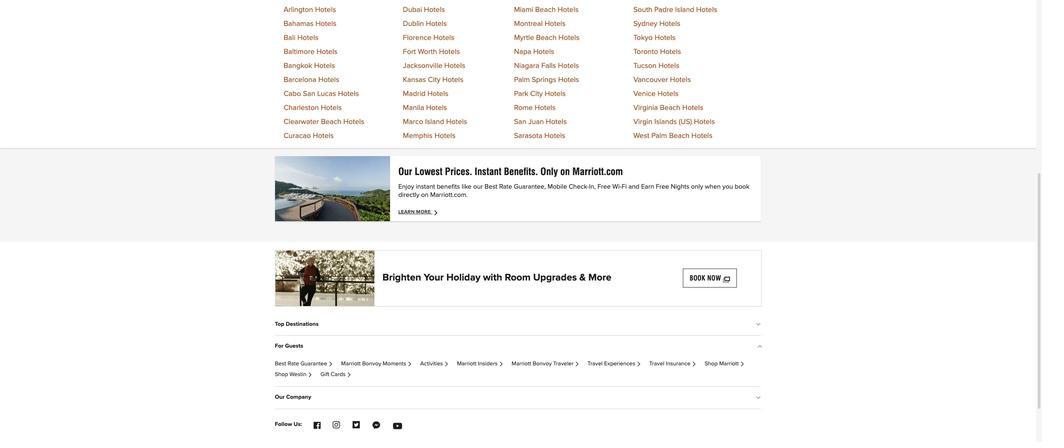 Task type: vqa. For each thing, say whether or not it's contained in the screenshot.
Marriott associated with Marriott Insiders
yes



Task type: describe. For each thing, give the bounding box(es) containing it.
1 vertical spatial san
[[514, 118, 527, 126]]

fi
[[622, 183, 627, 190]]

follow us:
[[275, 422, 302, 428]]

benefits.
[[504, 166, 538, 178]]

best inside enjoy instant benefits like our best rate guarantee, mobile check-in, free wi-fi and earn free nights only when you book directly on marriott.com.
[[485, 183, 498, 190]]

sarasota
[[514, 132, 543, 140]]

vancouver
[[634, 76, 668, 84]]

opens in a new browser window. image
[[723, 275, 730, 283]]

marco
[[403, 118, 423, 126]]

beach for miami
[[535, 6, 556, 13]]

brighten
[[383, 273, 421, 283]]

0 horizontal spatial san
[[303, 90, 315, 98]]

city for kansas
[[428, 76, 441, 84]]

top
[[275, 322, 284, 327]]

napa hotels
[[514, 48, 554, 56]]

marriott for marriott bonvoy moments
[[341, 361, 361, 367]]

south padre island hotels
[[634, 6, 718, 13]]

when
[[705, 183, 721, 190]]

kansas
[[403, 76, 426, 84]]

marco island hotels
[[403, 118, 467, 126]]

westin
[[290, 372, 307, 378]]

marriott insiders
[[457, 361, 498, 367]]

arrow right image for shop westin
[[308, 374, 312, 378]]

enjoy
[[398, 183, 414, 190]]

madrid hotels
[[403, 90, 449, 98]]

book
[[735, 183, 750, 190]]

virgin islands (us) hotels link
[[634, 118, 715, 126]]

rate inside enjoy instant benefits like our best rate guarantee, mobile check-in, free wi-fi and earn free nights only when you book directly on marriott.com.
[[499, 183, 512, 190]]

beach down virgin islands (us) hotels
[[669, 132, 690, 140]]

venice hotels link
[[634, 90, 679, 98]]

bonvoy for moments
[[362, 361, 381, 367]]

niagara falls hotels link
[[514, 62, 579, 70]]

marriott for marriott bonvoy traveler
[[512, 361, 531, 367]]

tokyo hotels link
[[634, 34, 676, 41]]

wi-
[[613, 183, 622, 190]]

virginia beach hotels
[[634, 104, 704, 112]]

insiders
[[478, 361, 498, 367]]

instant
[[416, 183, 435, 190]]

venice hotels
[[634, 90, 679, 98]]

south
[[634, 6, 653, 13]]

cabo san lucas hotels
[[284, 90, 359, 98]]

activities link
[[420, 361, 449, 367]]

montreal hotels link
[[514, 20, 566, 27]]

arrow right image for best rate guarantee
[[328, 363, 333, 367]]

jacksonville
[[403, 62, 443, 70]]

miami beach hotels
[[514, 6, 579, 13]]

travel insurance
[[650, 361, 691, 367]]

cabo
[[284, 90, 301, 98]]

arrow right image for travel experiences
[[637, 363, 641, 367]]

enjoy instant benefits like our best rate guarantee, mobile check-in, free wi-fi and earn free nights only when you book directly on marriott.com.
[[398, 183, 750, 198]]

1 vertical spatial rate
[[288, 361, 299, 367]]

tucson hotels link
[[634, 62, 680, 70]]

1 horizontal spatial palm
[[652, 132, 667, 140]]

manila hotels
[[403, 104, 447, 112]]

marriott.com.
[[430, 192, 468, 198]]

travel experiences link
[[588, 361, 641, 367]]

moments
[[383, 361, 406, 367]]

arrow up image
[[757, 344, 761, 351]]

your
[[424, 273, 444, 283]]

jacksonville hotels
[[403, 62, 466, 70]]

bali
[[284, 34, 296, 41]]

cards
[[331, 372, 346, 378]]

guests
[[285, 344, 303, 349]]

lowest
[[415, 166, 443, 178]]

park city hotels
[[514, 90, 566, 98]]

travel for travel insurance
[[650, 361, 665, 367]]

earn
[[641, 183, 654, 190]]

virginia beach hotels link
[[634, 104, 704, 112]]

clearwater
[[284, 118, 319, 126]]

islands
[[655, 118, 677, 126]]

shop westin link
[[275, 372, 312, 378]]

niagara
[[514, 62, 540, 70]]

follow
[[275, 422, 292, 428]]

arlington hotels link
[[284, 6, 336, 13]]

1 horizontal spatial on
[[561, 166, 570, 178]]

virgin islands (us) hotels
[[634, 118, 715, 126]]

tokyo hotels
[[634, 34, 676, 41]]

lucas
[[317, 90, 336, 98]]

insurance
[[666, 361, 691, 367]]

arrow down image for company
[[757, 396, 761, 402]]

barcelona hotels
[[284, 76, 339, 84]]

for
[[275, 344, 284, 349]]

top destinations
[[275, 322, 319, 327]]

sarasota hotels
[[514, 132, 566, 140]]

destinations
[[286, 322, 319, 327]]

sydney
[[634, 20, 658, 27]]

us:
[[294, 422, 302, 428]]

travel experiences
[[588, 361, 635, 367]]

check-
[[569, 183, 589, 190]]

benefits
[[437, 183, 460, 190]]

dubai
[[403, 6, 422, 13]]

bahamas
[[284, 20, 314, 27]]

shop for shop marriott
[[705, 361, 718, 367]]

holiday
[[447, 273, 481, 283]]

arrow right image for shop marriott
[[740, 363, 745, 367]]

park
[[514, 90, 529, 98]]

florence hotels
[[403, 34, 455, 41]]

napa hotels link
[[514, 48, 554, 56]]

falls
[[542, 62, 556, 70]]

our for our company
[[275, 395, 285, 401]]

learn more
[[398, 210, 433, 215]]

book
[[690, 275, 706, 283]]

our company
[[275, 395, 311, 401]]



Task type: locate. For each thing, give the bounding box(es) containing it.
0 vertical spatial more
[[416, 210, 431, 215]]

0 vertical spatial rate
[[499, 183, 512, 190]]

bonvoy left moments
[[362, 361, 381, 367]]

beach for virginia
[[660, 104, 681, 112]]

shop marriott link
[[705, 361, 745, 367]]

like
[[462, 183, 472, 190]]

shop left "westin"
[[275, 372, 288, 378]]

arrow right image right shop marriott
[[740, 363, 745, 367]]

montreal hotels
[[514, 20, 566, 27]]

baltimore
[[284, 48, 315, 56]]

arrow right image inside marriott bonvoy moments link
[[408, 363, 412, 367]]

west
[[634, 132, 650, 140]]

our lowest prices.  instant benefits.  only on marriott.com
[[398, 166, 623, 178]]

nights
[[671, 183, 690, 190]]

marriott
[[341, 361, 361, 367], [457, 361, 477, 367], [512, 361, 531, 367], [720, 361, 739, 367]]

activities
[[420, 361, 443, 367]]

arrow right image inside marriott insiders link
[[499, 363, 504, 367]]

travel insurance link
[[650, 361, 697, 367]]

toronto hotels link
[[634, 48, 681, 56]]

0 vertical spatial city
[[428, 76, 441, 84]]

with
[[483, 273, 502, 283]]

on right only in the top of the page
[[561, 166, 570, 178]]

city for park
[[531, 90, 543, 98]]

book direct image
[[275, 156, 390, 221]]

arrow right image right insurance in the bottom of the page
[[692, 363, 697, 367]]

1 horizontal spatial island
[[675, 6, 695, 13]]

rate up "shop westin" link
[[288, 361, 299, 367]]

1 vertical spatial shop
[[275, 372, 288, 378]]

arlington hotels
[[284, 6, 336, 13]]

arrow right image inside travel insurance link
[[692, 363, 697, 367]]

upgrades
[[533, 273, 577, 283]]

charleston hotels link
[[284, 104, 342, 112]]

best rate guarantee link
[[275, 361, 333, 367]]

our for our lowest prices.  instant benefits.  only on marriott.com
[[398, 166, 412, 178]]

1 vertical spatial best
[[275, 361, 286, 367]]

san
[[303, 90, 315, 98], [514, 118, 527, 126]]

city down jacksonville hotels link
[[428, 76, 441, 84]]

1 horizontal spatial our
[[398, 166, 412, 178]]

niagara falls hotels
[[514, 62, 579, 70]]

bonvoy left the traveler
[[533, 361, 552, 367]]

arrow right image
[[408, 363, 412, 367], [637, 363, 641, 367], [692, 363, 697, 367], [347, 374, 351, 378]]

book now link
[[683, 269, 737, 288]]

our left company
[[275, 395, 285, 401]]

montreal
[[514, 20, 543, 27]]

rate
[[499, 183, 512, 190], [288, 361, 299, 367]]

city up rome hotels
[[531, 90, 543, 98]]

4 marriott from the left
[[720, 361, 739, 367]]

1 horizontal spatial rate
[[499, 183, 512, 190]]

1 vertical spatial city
[[531, 90, 543, 98]]

0 horizontal spatial island
[[425, 118, 444, 126]]

memphis
[[403, 132, 433, 140]]

rome hotels
[[514, 104, 556, 112]]

arrow right image inside activities link
[[444, 363, 449, 367]]

travel left experiences
[[588, 361, 603, 367]]

arrow right image inside shop marriott link
[[740, 363, 745, 367]]

top destinations link
[[275, 315, 761, 334]]

madrid
[[403, 90, 426, 98]]

arrow right image inside marriott bonvoy traveler link
[[575, 363, 579, 367]]

guarantee,
[[514, 183, 546, 190]]

1 horizontal spatial more
[[589, 273, 612, 283]]

marriott bonvoy moments link
[[341, 361, 412, 367]]

bonvoy
[[362, 361, 381, 367], [533, 361, 552, 367]]

1 vertical spatial on
[[421, 192, 429, 198]]

marriott for marriott insiders
[[457, 361, 477, 367]]

miami
[[514, 6, 533, 13]]

arrow right image for marriott bonvoy traveler
[[575, 363, 579, 367]]

rate down our lowest prices.  instant benefits.  only on marriott.com
[[499, 183, 512, 190]]

3 marriott from the left
[[512, 361, 531, 367]]

palm down 'islands'
[[652, 132, 667, 140]]

beach up montreal hotels
[[535, 6, 556, 13]]

arrow down image
[[757, 322, 761, 329], [757, 396, 761, 402]]

arrow right image for learn more
[[434, 210, 440, 216]]

myrtle
[[514, 34, 534, 41]]

0 horizontal spatial best
[[275, 361, 286, 367]]

bonvoy for traveler
[[533, 361, 552, 367]]

arrow down image inside top destinations link
[[757, 322, 761, 329]]

0 vertical spatial best
[[485, 183, 498, 190]]

west palm beach hotels
[[634, 132, 713, 140]]

arrow right image up gift cards
[[328, 363, 333, 367]]

1 marriott from the left
[[341, 361, 361, 367]]

1 vertical spatial palm
[[652, 132, 667, 140]]

beach for clearwater
[[321, 118, 342, 126]]

more right learn
[[416, 210, 431, 215]]

arrow right image for gift cards
[[347, 374, 351, 378]]

arrow right image inside travel experiences link
[[637, 363, 641, 367]]

miami beach hotels link
[[514, 6, 579, 13]]

arrow right image for travel insurance
[[692, 363, 697, 367]]

0 horizontal spatial shop
[[275, 372, 288, 378]]

2 bonvoy from the left
[[533, 361, 552, 367]]

1 horizontal spatial best
[[485, 183, 498, 190]]

napa
[[514, 48, 532, 56]]

now
[[708, 275, 721, 283]]

0 vertical spatial island
[[675, 6, 695, 13]]

arrow right image down guarantee
[[308, 374, 312, 378]]

arrow right image for marriott bonvoy moments
[[408, 363, 412, 367]]

2 marriott from the left
[[457, 361, 477, 367]]

madrid hotels link
[[403, 90, 449, 98]]

woman with ice skates sipping hot cocoa looking at lights on ice rink image
[[275, 251, 374, 306]]

worth
[[418, 48, 437, 56]]

clearwater beach hotels
[[284, 118, 364, 126]]

juan
[[528, 118, 544, 126]]

1 travel from the left
[[588, 361, 603, 367]]

our up enjoy
[[398, 166, 412, 178]]

shop for shop westin
[[275, 372, 288, 378]]

1 vertical spatial more
[[589, 273, 612, 283]]

myrtle beach hotels link
[[514, 34, 580, 41]]

shop
[[705, 361, 718, 367], [275, 372, 288, 378]]

jacksonville hotels link
[[403, 62, 466, 70]]

bahamas hotels
[[284, 20, 337, 27]]

arlington
[[284, 6, 313, 13]]

arrow right image right learn more
[[434, 210, 440, 216]]

0 horizontal spatial travel
[[588, 361, 603, 367]]

beach up virgin islands (us) hotels
[[660, 104, 681, 112]]

dublin hotels
[[403, 20, 447, 27]]

1 horizontal spatial free
[[656, 183, 669, 190]]

1 arrow down image from the top
[[757, 322, 761, 329]]

island up the memphis hotels link
[[425, 118, 444, 126]]

sydney hotels
[[634, 20, 681, 27]]

best rate guarantee
[[275, 361, 327, 367]]

arrow right image right the cards
[[347, 374, 351, 378]]

1 vertical spatial our
[[275, 395, 285, 401]]

1 free from the left
[[598, 183, 611, 190]]

1 horizontal spatial city
[[531, 90, 543, 98]]

2 arrow down image from the top
[[757, 396, 761, 402]]

rome
[[514, 104, 533, 112]]

arrow right image right activities
[[444, 363, 449, 367]]

&
[[580, 273, 586, 283]]

1 horizontal spatial bonvoy
[[533, 361, 552, 367]]

0 vertical spatial palm
[[514, 76, 530, 84]]

0 horizontal spatial more
[[416, 210, 431, 215]]

florence
[[403, 34, 432, 41]]

arrow down image inside our company 'link'
[[757, 396, 761, 402]]

instant
[[475, 166, 502, 178]]

on inside enjoy instant benefits like our best rate guarantee, mobile check-in, free wi-fi and earn free nights only when you book directly on marriott.com.
[[421, 192, 429, 198]]

beach down charleston hotels
[[321, 118, 342, 126]]

bahamas hotels link
[[284, 20, 337, 27]]

0 vertical spatial shop
[[705, 361, 718, 367]]

arrow right image right the traveler
[[575, 363, 579, 367]]

vancouver hotels
[[634, 76, 691, 84]]

baltimore hotels link
[[284, 48, 338, 56]]

arrow right image inside best rate guarantee link
[[328, 363, 333, 367]]

arrow right image for activities
[[444, 363, 449, 367]]

0 horizontal spatial our
[[275, 395, 285, 401]]

0 horizontal spatial free
[[598, 183, 611, 190]]

arrow right image inside "shop westin" link
[[308, 374, 312, 378]]

island right padre
[[675, 6, 695, 13]]

2 free from the left
[[656, 183, 669, 190]]

san down the rome
[[514, 118, 527, 126]]

0 horizontal spatial bonvoy
[[362, 361, 381, 367]]

on down instant
[[421, 192, 429, 198]]

1 horizontal spatial shop
[[705, 361, 718, 367]]

0 horizontal spatial on
[[421, 192, 429, 198]]

travel for travel experiences
[[588, 361, 603, 367]]

arrow right image
[[434, 210, 440, 216], [328, 363, 333, 367], [444, 363, 449, 367], [499, 363, 504, 367], [575, 363, 579, 367], [740, 363, 745, 367], [308, 374, 312, 378]]

arrow right image right insiders
[[499, 363, 504, 367]]

0 horizontal spatial city
[[428, 76, 441, 84]]

best up shop westin
[[275, 361, 286, 367]]

1 horizontal spatial travel
[[650, 361, 665, 367]]

for guests
[[275, 344, 303, 349]]

0 vertical spatial our
[[398, 166, 412, 178]]

beach
[[535, 6, 556, 13], [536, 34, 557, 41], [660, 104, 681, 112], [321, 118, 342, 126], [669, 132, 690, 140]]

1 vertical spatial island
[[425, 118, 444, 126]]

arrow right image right moments
[[408, 363, 412, 367]]

guarantee
[[301, 361, 327, 367]]

arrow right image inside gift cards link
[[347, 374, 351, 378]]

city
[[428, 76, 441, 84], [531, 90, 543, 98]]

bali hotels link
[[284, 34, 319, 41]]

palm up park at the top of page
[[514, 76, 530, 84]]

free right in,
[[598, 183, 611, 190]]

curacao hotels link
[[284, 132, 334, 140]]

1 bonvoy from the left
[[362, 361, 381, 367]]

palm springs hotels link
[[514, 76, 579, 84]]

1 horizontal spatial san
[[514, 118, 527, 126]]

beach down montreal hotels link
[[536, 34, 557, 41]]

fort
[[403, 48, 416, 56]]

free
[[598, 183, 611, 190], [656, 183, 669, 190]]

experiences
[[604, 361, 635, 367]]

room
[[505, 273, 531, 283]]

travel left insurance in the bottom of the page
[[650, 361, 665, 367]]

1 vertical spatial arrow down image
[[757, 396, 761, 402]]

florence hotels link
[[403, 34, 455, 41]]

0 horizontal spatial palm
[[514, 76, 530, 84]]

0 vertical spatial arrow down image
[[757, 322, 761, 329]]

free right earn
[[656, 183, 669, 190]]

more right &
[[589, 273, 612, 283]]

rome hotels link
[[514, 104, 556, 112]]

toronto
[[634, 48, 658, 56]]

san juan hotels
[[514, 118, 567, 126]]

our inside 'link'
[[275, 395, 285, 401]]

0 horizontal spatial rate
[[288, 361, 299, 367]]

kansas city hotels
[[403, 76, 464, 84]]

2 travel from the left
[[650, 361, 665, 367]]

0 vertical spatial on
[[561, 166, 570, 178]]

arrow down image for destinations
[[757, 322, 761, 329]]

dublin
[[403, 20, 424, 27]]

0 vertical spatial san
[[303, 90, 315, 98]]

only
[[691, 183, 703, 190]]

san down barcelona hotels "link"
[[303, 90, 315, 98]]

on
[[561, 166, 570, 178], [421, 192, 429, 198]]

palm springs hotels
[[514, 76, 579, 84]]

and
[[629, 183, 640, 190]]

charleston
[[284, 104, 319, 112]]

beach for myrtle
[[536, 34, 557, 41]]

marriott bonvoy traveler link
[[512, 361, 579, 367]]

cabo san lucas hotels link
[[284, 90, 359, 98]]

shop right insurance in the bottom of the page
[[705, 361, 718, 367]]

venice
[[634, 90, 656, 98]]

arrow right image right experiences
[[637, 363, 641, 367]]

gift cards link
[[321, 372, 351, 378]]

arrow right image for marriott insiders
[[499, 363, 504, 367]]

virgin
[[634, 118, 653, 126]]

best right our
[[485, 183, 498, 190]]



